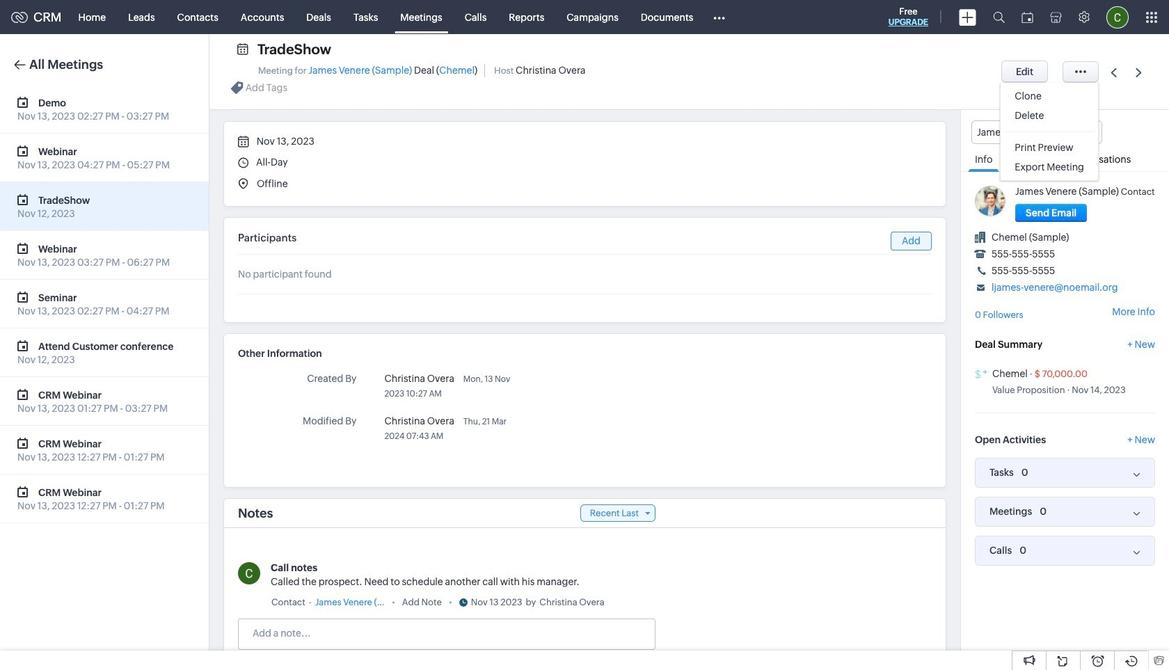 Task type: describe. For each thing, give the bounding box(es) containing it.
search element
[[985, 0, 1013, 34]]

next record image
[[1136, 68, 1145, 77]]

search image
[[993, 11, 1005, 23]]

calendar image
[[1022, 11, 1034, 23]]

profile element
[[1098, 0, 1137, 34]]



Task type: locate. For each thing, give the bounding box(es) containing it.
previous record image
[[1111, 68, 1117, 77]]

None button
[[1002, 61, 1048, 83], [1016, 204, 1087, 222], [1002, 61, 1048, 83], [1016, 204, 1087, 222]]

profile image
[[1107, 6, 1129, 28]]

logo image
[[11, 11, 28, 23]]

Add a note... field
[[239, 626, 654, 640]]

Other Modules field
[[705, 6, 735, 28]]

None field
[[972, 120, 1102, 144]]

create menu image
[[959, 9, 977, 25]]

create menu element
[[951, 0, 985, 34]]



Task type: vqa. For each thing, say whether or not it's contained in the screenshot.
right Jeremy Miller
no



